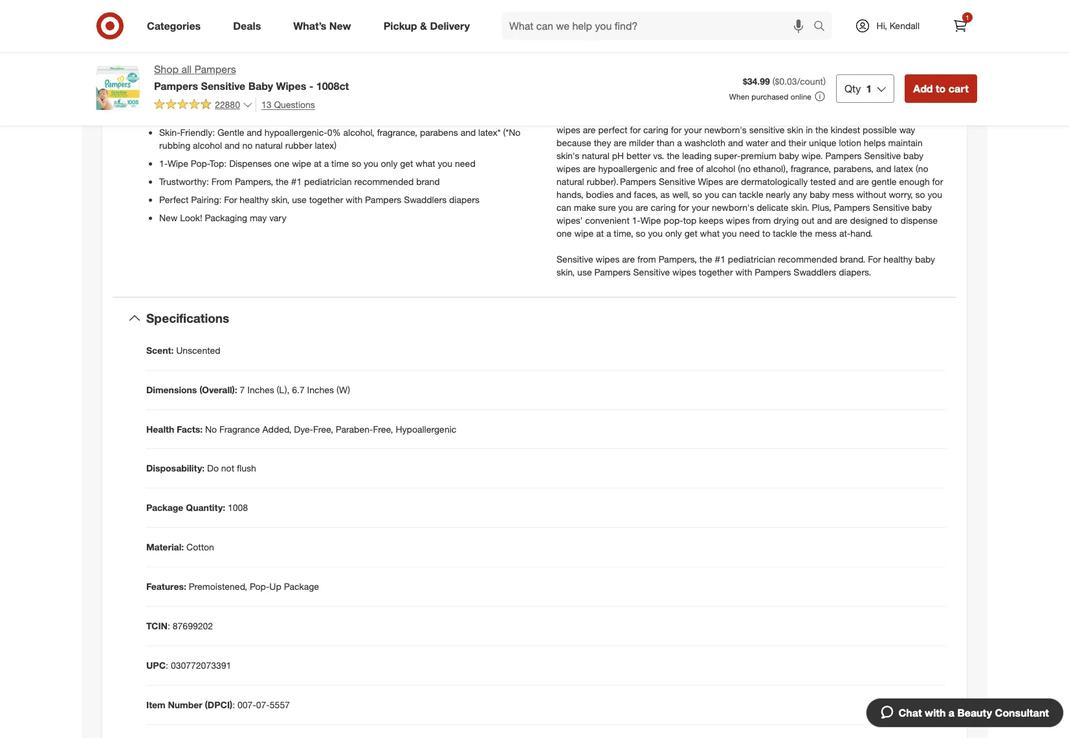 Task type: locate. For each thing, give the bounding box(es) containing it.
1 vertical spatial 1-
[[632, 215, 640, 226]]

fragrance, inside 'clinically proven to protect your little one's sensitive skin, pampers sensitive baby wipes are extra thick and soft for a gentle clean. they are the #1 choice of hospitals, based on hospital sales data, and they are skin health alliance dermatologist approved. pampers sensitive baby wipes are perfect for caring for your newborn's sensitive skin in the kindest possible way because they are milder than a washcloth and water and their unique lotion helps maintain skin's natural ph better vs. the leading super-premium baby wipe. pampers sensitive baby wipes are hypoallergenic and free of alcohol (no ethanol), fragrance, parabens, and latex (no natural rubber). pampers sensitive wipes are dermatologically tested and are gentle enough for hands, bodies and faces, as well, so you can tackle nearly any baby mess without worry, so you can make sure you are caring for your newborn's delicate skin. plus, pampers sensitive baby wipes' convenient 1-wipe pop-top keeps wipes from drying out and are designed to dispense one wipe at a time, so you only get what you need to tackle the mess at-hand.'
[[791, 163, 831, 174]]

dispenses
[[229, 158, 272, 169]]

your left little
[[667, 85, 685, 96]]

item
[[146, 700, 165, 711]]

1 horizontal spatial together
[[699, 266, 733, 277]]

with inside button
[[925, 707, 946, 720]]

skin-friendly: gentle and hypoallergenic-0% alcohol, fragrance, parabens and latex* (*no rubbing alcohol and no natural rubber latex)
[[159, 127, 521, 151]]

1 horizontal spatial healthy
[[883, 253, 913, 264]]

1 vertical spatial what
[[700, 228, 720, 239]]

for up parabens
[[417, 90, 428, 101]]

upc : 030772073391
[[146, 660, 231, 671]]

what up brand
[[416, 158, 435, 169]]

diapers
[[449, 194, 479, 205]]

swaddlers left diapers.
[[794, 266, 836, 277]]

from
[[211, 176, 232, 187]]

for inside sensitive wipes are from pampers, the #1 pediatrician recommended brand. for healthy baby skin, use pampers sensitive wipes together with pampers swaddlers diapers.
[[868, 253, 881, 264]]

1 horizontal spatial gentle
[[871, 176, 897, 187]]

natural left ph
[[582, 150, 609, 161]]

1 vertical spatial 1
[[866, 82, 872, 95]]

pop-
[[191, 158, 210, 169], [250, 581, 269, 592]]

designed
[[850, 215, 888, 226]]

0 vertical spatial package
[[146, 502, 183, 513]]

tackle down drying
[[773, 228, 797, 239]]

1 vertical spatial alcohol
[[706, 163, 735, 174]]

search button
[[807, 12, 838, 43]]

one down wipes'
[[557, 228, 572, 239]]

flush
[[237, 463, 256, 474]]

1 horizontal spatial 1
[[966, 14, 969, 21]]

1 vertical spatial package
[[284, 581, 319, 592]]

0 vertical spatial swaddlers
[[404, 194, 447, 205]]

you up brand
[[438, 158, 452, 169]]

hand.
[[851, 228, 873, 239]]

0 horizontal spatial use
[[292, 194, 307, 205]]

drying
[[773, 215, 799, 226]]

0 horizontal spatial swaddlers
[[404, 194, 447, 205]]

0 vertical spatial wipe
[[292, 158, 311, 169]]

data,
[[580, 111, 600, 122]]

&
[[420, 19, 427, 32]]

0 horizontal spatial inches
[[247, 384, 274, 395]]

pickup
[[384, 19, 417, 32]]

caring down 'skin' at the top of the page
[[643, 124, 668, 135]]

skin down clinically
[[373, 109, 389, 120]]

0 horizontal spatial from
[[637, 253, 656, 264]]

1 horizontal spatial fragrance,
[[791, 163, 831, 174]]

1 vertical spatial pampers,
[[659, 253, 697, 264]]

1 right 'kendall'
[[966, 14, 969, 21]]

0 vertical spatial from
[[752, 215, 771, 226]]

skin
[[469, 90, 485, 101], [373, 109, 389, 120], [787, 124, 803, 135]]

1 vertical spatial pop-
[[250, 581, 269, 592]]

baby
[[868, 85, 888, 96], [919, 111, 939, 122], [779, 150, 799, 161], [903, 150, 923, 161], [810, 189, 830, 200], [912, 202, 932, 213], [915, 253, 935, 264]]

new
[[329, 19, 351, 32], [159, 212, 177, 223]]

0 horizontal spatial free,
[[313, 424, 333, 435]]

possible
[[863, 124, 897, 135]]

1 vertical spatial for
[[868, 253, 881, 264]]

skin-
[[159, 127, 180, 138]]

what's new
[[293, 19, 351, 32]]

)
[[823, 76, 826, 87]]

are left 'skin' at the top of the page
[[640, 111, 653, 122]]

1 horizontal spatial get
[[684, 228, 698, 239]]

dispense
[[901, 215, 938, 226]]

skin's
[[557, 150, 579, 161]]

wipes inside 'clinically proven to protect your little one's sensitive skin, pampers sensitive baby wipes are extra thick and soft for a gentle clean. they are the #1 choice of hospitals, based on hospital sales data, and they are skin health alliance dermatologist approved. pampers sensitive baby wipes are perfect for caring for your newborn's sensitive skin in the kindest possible way because they are milder than a washcloth and water and their unique lotion helps maintain skin's natural ph better vs. the leading super-premium baby wipe. pampers sensitive baby wipes are hypoallergenic and free of alcohol (no ethanol), fragrance, parabens, and latex (no natural rubber). pampers sensitive wipes are dermatologically tested and are gentle enough for hands, bodies and faces, as well, so you can tackle nearly any baby mess without worry, so you can make sure you are caring for your newborn's delicate skin. plus, pampers sensitive baby wipes' convenient 1-wipe pop-top keeps wipes from drying out and are designed to dispense one wipe at a time, so you only get what you need to tackle the mess at-hand.'
[[698, 176, 723, 187]]

0 vertical spatial alcohol
[[193, 140, 222, 151]]

2 vertical spatial skin,
[[557, 266, 575, 277]]

features:
[[146, 581, 186, 592]]

and up perfect
[[603, 111, 618, 122]]

alcohol inside 'clinically proven to protect your little one's sensitive skin, pampers sensitive baby wipes are extra thick and soft for a gentle clean. they are the #1 choice of hospitals, based on hospital sales data, and they are skin health alliance dermatologist approved. pampers sensitive baby wipes are perfect for caring for your newborn's sensitive skin in the kindest possible way because they are milder than a washcloth and water and their unique lotion helps maintain skin's natural ph better vs. the leading super-premium baby wipe. pampers sensitive baby wipes are hypoallergenic and free of alcohol (no ethanol), fragrance, parabens, and latex (no natural rubber). pampers sensitive wipes are dermatologically tested and are gentle enough for hands, bodies and faces, as well, so you can tackle nearly any baby mess without worry, so you can make sure you are caring for your newborn's delicate skin. plus, pampers sensitive baby wipes' convenient 1-wipe pop-top keeps wipes from drying out and are designed to dispense one wipe at a time, so you only get what you need to tackle the mess at-hand.'
[[706, 163, 735, 174]]

0 vertical spatial new
[[329, 19, 351, 32]]

1 vertical spatial pediatrician
[[728, 253, 775, 264]]

wipe left pop-
[[640, 215, 661, 226]]

mess down 'tested'
[[832, 189, 854, 200]]

alcohol down super-
[[706, 163, 735, 174]]

wipes inside shop all pampers pampers sensitive baby wipes - 1008ct
[[276, 79, 306, 92]]

1 vertical spatial together
[[699, 266, 733, 277]]

and
[[601, 98, 616, 109], [183, 109, 199, 120], [603, 111, 618, 122], [247, 127, 262, 138], [460, 127, 476, 138], [728, 137, 743, 148], [771, 137, 786, 148], [225, 140, 240, 151], [660, 163, 675, 174], [876, 163, 891, 174], [838, 176, 854, 187], [616, 189, 631, 200], [817, 215, 832, 226]]

delicate down nearly
[[757, 202, 789, 213]]

1 horizontal spatial health
[[676, 111, 702, 122]]

worry,
[[889, 189, 913, 200]]

0 horizontal spatial pediatrician
[[304, 176, 352, 187]]

are down super-
[[726, 176, 738, 187]]

from left drying
[[752, 215, 771, 226]]

1 vertical spatial delicate
[[757, 202, 789, 213]]

questions
[[274, 99, 315, 110]]

wipe
[[292, 158, 311, 169], [574, 228, 594, 239]]

to inside button
[[936, 82, 946, 95]]

parabens,
[[833, 163, 874, 174]]

pediatrician inside sensitive wipes are from pampers, the #1 pediatrician recommended brand. for healthy baby skin, use pampers sensitive wipes together with pampers swaddlers diapers.
[[728, 253, 775, 264]]

sensitive down on
[[880, 111, 917, 122]]

2 vertical spatial :
[[232, 700, 235, 711]]

6.7
[[292, 384, 305, 395]]

only down pop-
[[665, 228, 682, 239]]

7
[[240, 384, 245, 395]]

natural up the hands,
[[557, 176, 584, 187]]

skin up latex* in the top left of the page
[[469, 90, 485, 101]]

sure
[[598, 202, 616, 213]]

0 horizontal spatial wipes
[[276, 79, 306, 92]]

new right what's
[[329, 19, 351, 32]]

1- down rubbing in the left of the page
[[159, 158, 168, 169]]

swaddlers inside sensitive wipes are from pampers, the #1 pediatrician recommended brand. for healthy baby skin, use pampers sensitive wipes together with pampers swaddlers diapers.
[[794, 266, 836, 277]]

item number (dpci) : 007-07-5557
[[146, 700, 290, 711]]

0 vertical spatial for
[[224, 194, 237, 205]]

use
[[292, 194, 307, 205], [577, 266, 592, 277]]

the inside sensitive wipes are from pampers, the #1 pediatrician recommended brand. for healthy baby skin, use pampers sensitive wipes together with pampers swaddlers diapers.
[[699, 253, 712, 264]]

healthy up may
[[240, 194, 269, 205]]

package up the material:
[[146, 502, 183, 513]]

from inside sensitive wipes are from pampers, the #1 pediatrician recommended brand. for healthy baby skin, use pampers sensitive wipes together with pampers swaddlers diapers.
[[637, 253, 656, 264]]

1 horizontal spatial wipe
[[574, 228, 594, 239]]

sensitive down the dermatologist
[[749, 124, 785, 135]]

may
[[250, 212, 267, 223]]

recommended down out
[[778, 253, 837, 264]]

can up wipes'
[[557, 202, 571, 213]]

at down the latex)
[[314, 158, 321, 169]]

0 vertical spatial skin
[[469, 90, 485, 101]]

0 vertical spatial newborn's
[[704, 124, 747, 135]]

0 vertical spatial pediatrician
[[304, 176, 352, 187]]

proven
[[595, 85, 623, 96], [387, 90, 415, 101]]

baby inside sensitive wipes are from pampers, the #1 pediatrician recommended brand. for healthy baby skin, use pampers sensitive wipes together with pampers swaddlers diapers.
[[915, 253, 935, 264]]

1 up based on the top
[[866, 82, 872, 95]]

1 vertical spatial one
[[557, 228, 572, 239]]

dermatologically
[[741, 176, 808, 187]]

wipe.
[[801, 150, 823, 161]]

the right the in
[[815, 124, 828, 135]]

1 horizontal spatial need
[[739, 228, 760, 239]]

add
[[913, 82, 933, 95]]

baby down their on the right of page
[[779, 150, 799, 161]]

proven up soft
[[595, 85, 623, 96]]

1 horizontal spatial 1-
[[632, 215, 640, 226]]

ethanol),
[[753, 163, 788, 174]]

tackle
[[739, 189, 763, 200], [773, 228, 797, 239]]

natural
[[255, 140, 283, 151], [582, 150, 609, 161], [557, 176, 584, 187]]

clinically up extra
[[557, 85, 592, 96]]

chat
[[899, 707, 922, 720]]

0 horizontal spatial skin,
[[271, 194, 290, 205]]

0 horizontal spatial gentle
[[658, 98, 683, 109]]

what down keeps
[[700, 228, 720, 239]]

pampers,
[[235, 176, 273, 187], [659, 253, 697, 264]]

you right time
[[364, 158, 378, 169]]

: left 87699202
[[168, 621, 170, 632]]

(dpci)
[[205, 700, 232, 711]]

1 vertical spatial wipe
[[640, 215, 661, 226]]

1 vertical spatial mess
[[815, 228, 837, 239]]

and up no
[[247, 127, 262, 138]]

mess left 'at-'
[[815, 228, 837, 239]]

alcohol down friendly:
[[193, 140, 222, 151]]

2 horizontal spatial #1
[[764, 98, 775, 109]]

clinically for clinically proven to protect your little one's sensitive skin, pampers sensitive baby wipes are extra thick and soft for a gentle clean. they are the #1 choice of hospitals, based on hospital sales data, and they are skin health alliance dermatologist approved. pampers sensitive baby wipes are perfect for caring for your newborn's sensitive skin in the kindest possible way because they are milder than a washcloth and water and their unique lotion helps maintain skin's natural ph better vs. the leading super-premium baby wipe. pampers sensitive baby wipes are hypoallergenic and free of alcohol (no ethanol), fragrance, parabens, and latex (no natural rubber). pampers sensitive wipes are dermatologically tested and are gentle enough for hands, bodies and faces, as well, so you can tackle nearly any baby mess without worry, so you can make sure you are caring for your newborn's delicate skin. plus, pampers sensitive baby wipes' convenient 1-wipe pop-top keeps wipes from drying out and are designed to dispense one wipe at a time, so you only get what you need to tackle the mess at-hand.
[[557, 85, 592, 96]]

1 horizontal spatial alcohol
[[706, 163, 735, 174]]

clinically proven to protect your little one's sensitive skin, pampers sensitive baby wipes are extra thick and soft for a gentle clean. they are the #1 choice of hospitals, based on hospital sales data, and they are skin health alliance dermatologist approved. pampers sensitive baby wipes are perfect for caring for your newborn's sensitive skin in the kindest possible way because they are milder than a washcloth and water and their unique lotion helps maintain skin's natural ph better vs. the leading super-premium baby wipe. pampers sensitive baby wipes are hypoallergenic and free of alcohol (no ethanol), fragrance, parabens, and latex (no natural rubber). pampers sensitive wipes are dermatologically tested and are gentle enough for hands, bodies and faces, as well, so you can tackle nearly any baby mess without worry, so you can make sure you are caring for your newborn's delicate skin. plus, pampers sensitive baby wipes' convenient 1-wipe pop-top keeps wipes from drying out and are designed to dispense one wipe at a time, so you only get what you need to tackle the mess at-hand.
[[557, 85, 943, 239]]

0 horizontal spatial can
[[557, 202, 571, 213]]

wipe down rubbing in the left of the page
[[168, 158, 188, 169]]

1 horizontal spatial pop-
[[250, 581, 269, 592]]

1 horizontal spatial (no
[[916, 163, 928, 174]]

1 horizontal spatial new
[[329, 19, 351, 32]]

0 horizontal spatial what
[[416, 158, 435, 169]]

pediatrician down drying
[[728, 253, 775, 264]]

0 horizontal spatial (no
[[738, 163, 751, 174]]

you down the enough
[[928, 189, 942, 200]]

-
[[309, 79, 313, 92]]

use down wipes'
[[577, 266, 592, 277]]

0 vertical spatial wipes
[[276, 79, 306, 92]]

22880 link
[[154, 98, 253, 113]]

0 vertical spatial with
[[346, 194, 363, 205]]

and left latex* in the top left of the page
[[460, 127, 476, 138]]

clinically inside 'clinically proven to protect your little one's sensitive skin, pampers sensitive baby wipes are extra thick and soft for a gentle clean. they are the #1 choice of hospitals, based on hospital sales data, and they are skin health alliance dermatologist approved. pampers sensitive baby wipes are perfect for caring for your newborn's sensitive skin in the kindest possible way because they are milder than a washcloth and water and their unique lotion helps maintain skin's natural ph better vs. the leading super-premium baby wipe. pampers sensitive baby wipes are hypoallergenic and free of alcohol (no ethanol), fragrance, parabens, and latex (no natural rubber). pampers sensitive wipes are dermatologically tested and are gentle enough for hands, bodies and faces, as well, so you can tackle nearly any baby mess without worry, so you can make sure you are caring for your newborn's delicate skin. plus, pampers sensitive baby wipes' convenient 1-wipe pop-top keeps wipes from drying out and are designed to dispense one wipe at a time, so you only get what you need to tackle the mess at-hand.'
[[557, 85, 592, 96]]

the down keeps
[[699, 253, 712, 264]]

wipe inside 'clinically proven to protect your little one's sensitive skin, pampers sensitive baby wipes are extra thick and soft for a gentle clean. they are the #1 choice of hospitals, based on hospital sales data, and they are skin health alliance dermatologist approved. pampers sensitive baby wipes are perfect for caring for your newborn's sensitive skin in the kindest possible way because they are milder than a washcloth and water and their unique lotion helps maintain skin's natural ph better vs. the leading super-premium baby wipe. pampers sensitive baby wipes are hypoallergenic and free of alcohol (no ethanol), fragrance, parabens, and latex (no natural rubber). pampers sensitive wipes are dermatologically tested and are gentle enough for hands, bodies and faces, as well, so you can tackle nearly any baby mess without worry, so you can make sure you are caring for your newborn's delicate skin. plus, pampers sensitive baby wipes' convenient 1-wipe pop-top keeps wipes from drying out and are designed to dispense one wipe at a time, so you only get what you need to tackle the mess at-hand.'
[[640, 215, 661, 226]]

at-
[[839, 228, 851, 239]]

0 horizontal spatial new
[[159, 212, 177, 223]]

are inside sensitive wipes are from pampers, the #1 pediatrician recommended brand. for healthy baby skin, use pampers sensitive wipes together with pampers swaddlers diapers.
[[622, 253, 635, 264]]

0 vertical spatial health
[[676, 111, 702, 122]]

gentle
[[217, 127, 244, 138]]

latex
[[894, 163, 913, 174]]

0 vertical spatial :
[[168, 621, 170, 632]]

1 horizontal spatial they
[[621, 111, 638, 122]]

newborn's up keeps
[[712, 202, 754, 213]]

0 horizontal spatial 1
[[866, 82, 872, 95]]

1 horizontal spatial wipes
[[698, 176, 723, 187]]

0 vertical spatial fragrance,
[[377, 127, 417, 138]]

image of pampers sensitive baby wipes - 1008ct image
[[92, 62, 144, 114]]

1- up the time,
[[632, 215, 640, 226]]

are right they
[[734, 98, 747, 109]]

0 horizontal spatial they
[[594, 137, 611, 148]]

0 horizontal spatial proven
[[387, 90, 415, 101]]

inches right 7
[[247, 384, 274, 395]]

caring down as
[[651, 202, 676, 213]]

are up 'at-'
[[835, 215, 848, 226]]

1 vertical spatial of
[[696, 163, 704, 174]]

1 vertical spatial swaddlers
[[794, 266, 836, 277]]

0 vertical spatial at
[[314, 158, 321, 169]]

0 vertical spatial #1
[[764, 98, 775, 109]]

1 horizontal spatial with
[[735, 266, 752, 277]]

0 vertical spatial 1
[[966, 14, 969, 21]]

sensitive down wipes'
[[557, 253, 593, 264]]

cares
[[251, 109, 273, 120]]

are down the time,
[[622, 253, 635, 264]]

sensitive
[[731, 85, 767, 96], [431, 90, 466, 101], [749, 124, 785, 135]]

skin up their on the right of page
[[787, 124, 803, 135]]

(overall):
[[199, 384, 237, 395]]

paraben-
[[336, 424, 373, 435]]

at inside 'clinically proven to protect your little one's sensitive skin, pampers sensitive baby wipes are extra thick and soft for a gentle clean. they are the #1 choice of hospitals, based on hospital sales data, and they are skin health alliance dermatologist approved. pampers sensitive baby wipes are perfect for caring for your newborn's sensitive skin in the kindest possible way because they are milder than a washcloth and water and their unique lotion helps maintain skin's natural ph better vs. the leading super-premium baby wipe. pampers sensitive baby wipes are hypoallergenic and free of alcohol (no ethanol), fragrance, parabens, and latex (no natural rubber). pampers sensitive wipes are dermatologically tested and are gentle enough for hands, bodies and faces, as well, so you can tackle nearly any baby mess without worry, so you can make sure you are caring for your newborn's delicate skin. plus, pampers sensitive baby wipes' convenient 1-wipe pop-top keeps wipes from drying out and are designed to dispense one wipe at a time, so you only get what you need to tackle the mess at-hand.'
[[596, 228, 604, 239]]

0 horizontal spatial get
[[400, 158, 413, 169]]

time
[[331, 158, 349, 169]]

so right the time,
[[636, 228, 646, 239]]

qty
[[844, 82, 861, 95]]

pickup & delivery
[[384, 19, 470, 32]]

0 vertical spatial 1-
[[159, 158, 168, 169]]

007-
[[237, 700, 256, 711]]

are down data,
[[583, 124, 596, 135]]

premoistened,
[[189, 581, 247, 592]]

hypoallergenic
[[396, 424, 456, 435]]

1 horizontal spatial from
[[752, 215, 771, 226]]

at
[[314, 158, 321, 169], [596, 228, 604, 239]]

2 vertical spatial skin
[[787, 124, 803, 135]]

skin inside 'clinically proven to protect your little one's sensitive skin, pampers sensitive baby wipes are extra thick and soft for a gentle clean. they are the #1 choice of hospitals, based on hospital sales data, and they are skin health alliance dermatologist approved. pampers sensitive baby wipes are perfect for caring for your newborn's sensitive skin in the kindest possible way because they are milder than a washcloth and water and their unique lotion helps maintain skin's natural ph better vs. the leading super-premium baby wipe. pampers sensitive baby wipes are hypoallergenic and free of alcohol (no ethanol), fragrance, parabens, and latex (no natural rubber). pampers sensitive wipes are dermatologically tested and are gentle enough for hands, bodies and faces, as well, so you can tackle nearly any baby mess without worry, so you can make sure you are caring for your newborn's delicate skin. plus, pampers sensitive baby wipes' convenient 1-wipe pop-top keeps wipes from drying out and are designed to dispense one wipe at a time, so you only get what you need to tackle the mess at-hand.'
[[787, 124, 803, 135]]

latex*
[[478, 127, 501, 138]]

wipes up 13 questions
[[276, 79, 306, 92]]

0 vertical spatial pop-
[[191, 158, 210, 169]]

newborn's
[[704, 124, 747, 135], [712, 202, 754, 213]]

0 horizontal spatial fragrance,
[[377, 127, 417, 138]]

1 horizontal spatial wipe
[[640, 215, 661, 226]]

alcohol inside skin-friendly: gentle and hypoallergenic-0% alcohol, fragrance, parabens and latex* (*no rubbing alcohol and no natural rubber latex)
[[193, 140, 222, 151]]

free, left paraben-
[[313, 424, 333, 435]]

2 vertical spatial with
[[925, 707, 946, 720]]

are up ph
[[614, 137, 626, 148]]

hi, kendall
[[877, 20, 920, 31]]

health down clean.
[[676, 111, 702, 122]]

delicate up alcohol, at the top
[[338, 109, 370, 120]]

from
[[752, 215, 771, 226], [637, 253, 656, 264]]

recommended left brand
[[354, 176, 414, 187]]

1-wipe pop-top: dispenses one wipe at a time so you only get what you need
[[159, 158, 475, 169]]

fragrance, right alcohol, at the top
[[377, 127, 417, 138]]

they down perfect
[[594, 137, 611, 148]]

1 vertical spatial use
[[577, 266, 592, 277]]

water
[[746, 137, 768, 148]]

1 vertical spatial with
[[735, 266, 752, 277]]

thick and soft: gently cares for your baby's delicate skin
[[159, 109, 389, 120]]

a left beauty
[[949, 707, 954, 720]]

sensitive up "22880" in the top left of the page
[[201, 79, 245, 92]]

0 vertical spatial together
[[309, 194, 343, 205]]

fragrance
[[219, 424, 260, 435]]

1 vertical spatial healthy
[[883, 253, 913, 264]]

0 vertical spatial what
[[416, 158, 435, 169]]

new look! packaging may vary
[[159, 212, 286, 223]]

0 vertical spatial healthy
[[240, 194, 269, 205]]

on
[[886, 98, 896, 109]]

: left "007-" at the bottom
[[232, 700, 235, 711]]

rubbing
[[159, 140, 190, 151]]

need
[[455, 158, 475, 169], [739, 228, 760, 239]]

1 horizontal spatial one
[[557, 228, 572, 239]]

recommended inside sensitive wipes are from pampers, the #1 pediatrician recommended brand. for healthy baby skin, use pampers sensitive wipes together with pampers swaddlers diapers.
[[778, 253, 837, 264]]

0 vertical spatial they
[[621, 111, 638, 122]]

1 free, from the left
[[313, 424, 333, 435]]

and left latex
[[876, 163, 891, 174]]

so
[[351, 158, 361, 169], [692, 189, 702, 200], [915, 189, 925, 200], [636, 228, 646, 239]]

0 horizontal spatial need
[[455, 158, 475, 169]]

1 vertical spatial #1
[[291, 176, 302, 187]]

wipe
[[168, 158, 188, 169], [640, 215, 661, 226]]

latex)
[[315, 140, 336, 151]]

1 horizontal spatial tackle
[[773, 228, 797, 239]]

the up the dermatologist
[[749, 98, 762, 109]]

1 horizontal spatial skin,
[[557, 266, 575, 277]]

free
[[678, 163, 693, 174]]

wipe up trustworthy: from pampers, the #1 pediatrician recommended brand
[[292, 158, 311, 169]]

13 questions link
[[256, 98, 315, 112]]

2 horizontal spatial with
[[925, 707, 946, 720]]

look!
[[180, 212, 202, 223]]

shop
[[154, 63, 179, 76]]

tackle down dermatologically
[[739, 189, 763, 200]]

proven:
[[198, 90, 228, 101]]

: left 030772073391
[[166, 660, 168, 671]]



Task type: describe. For each thing, give the bounding box(es) containing it.
deals link
[[222, 12, 277, 40]]

the up vary
[[276, 176, 289, 187]]

for right 13
[[275, 109, 286, 120]]

0 vertical spatial get
[[400, 158, 413, 169]]

deals
[[233, 19, 261, 32]]

pampers, inside sensitive wipes are from pampers, the #1 pediatrician recommended brand. for healthy baby skin, use pampers sensitive wipes together with pampers swaddlers diapers.
[[659, 253, 697, 264]]

0 vertical spatial caring
[[643, 124, 668, 135]]

wipes up on
[[890, 85, 914, 96]]

for down protect
[[637, 98, 648, 109]]

wipes'
[[557, 215, 583, 226]]

1 vertical spatial newborn's
[[712, 202, 754, 213]]

0 horizontal spatial of
[[696, 163, 704, 174]]

2 (no from the left
[[916, 163, 928, 174]]

kendall
[[890, 20, 920, 31]]

and up super-
[[728, 137, 743, 148]]

maintain
[[888, 137, 923, 148]]

2 free, from the left
[[373, 424, 393, 435]]

you down keeps
[[722, 228, 737, 239]]

wipes down skin's
[[557, 163, 580, 174]]

what inside 'clinically proven to protect your little one's sensitive skin, pampers sensitive baby wipes are extra thick and soft for a gentle clean. they are the #1 choice of hospitals, based on hospital sales data, and they are skin health alliance dermatologist approved. pampers sensitive baby wipes are perfect for caring for your newborn's sensitive skin in the kindest possible way because they are milder than a washcloth and water and their unique lotion helps maintain skin's natural ph better vs. the leading super-premium baby wipe. pampers sensitive baby wipes are hypoallergenic and free of alcohol (no ethanol), fragrance, parabens, and latex (no natural rubber). pampers sensitive wipes are dermatologically tested and are gentle enough for hands, bodies and faces, as well, so you can tackle nearly any baby mess without worry, so you can make sure you are caring for your newborn's delicate skin. plus, pampers sensitive baby wipes' convenient 1-wipe pop-top keeps wipes from drying out and are designed to dispense one wipe at a time, so you only get what you need to tackle the mess at-hand.'
[[700, 228, 720, 239]]

a inside button
[[949, 707, 954, 720]]

friendly:
[[180, 127, 215, 138]]

facts:
[[177, 424, 203, 435]]

to left dispense
[[890, 215, 898, 226]]

clinically proven: pampers sensitive wipes are clinically proven for sensitive skin
[[159, 90, 485, 101]]

soft
[[619, 98, 634, 109]]

approved.
[[798, 111, 838, 122]]

not
[[221, 463, 234, 474]]

are up the hospital
[[917, 85, 929, 96]]

0 horizontal spatial recommended
[[354, 176, 414, 187]]

0 horizontal spatial pampers,
[[235, 176, 273, 187]]

sensitive down the time,
[[633, 266, 670, 277]]

and down parabens,
[[838, 176, 854, 187]]

and left their on the right of page
[[771, 137, 786, 148]]

$34.99 ( $0.03 /count )
[[743, 76, 826, 87]]

sensitive up parabens
[[431, 90, 466, 101]]

convenient
[[585, 215, 630, 226]]

brand.
[[840, 253, 865, 264]]

and down rubber). pampers
[[616, 189, 631, 200]]

beauty
[[957, 707, 992, 720]]

baby up dispense
[[912, 202, 932, 213]]

bodies
[[586, 189, 614, 200]]

to up sensitive wipes are from pampers, the #1 pediatrician recommended brand. for healthy baby skin, use pampers sensitive wipes together with pampers swaddlers diapers.
[[762, 228, 770, 239]]

so right time
[[351, 158, 361, 169]]

pop- for top:
[[191, 158, 210, 169]]

baby up plus,
[[810, 189, 830, 200]]

hypoallergenic-
[[265, 127, 327, 138]]

specifications button
[[113, 297, 956, 339]]

number
[[168, 700, 202, 711]]

baby down maintain
[[903, 150, 923, 161]]

ph
[[612, 150, 624, 161]]

vs.
[[653, 150, 664, 161]]

clinically for clinically proven: pampers sensitive wipes are clinically proven for sensitive skin
[[159, 90, 195, 101]]

sensitive inside shop all pampers pampers sensitive baby wipes - 1008ct
[[201, 79, 245, 92]]

baby up based on the top
[[868, 85, 888, 96]]

nearly
[[766, 189, 790, 200]]

your up hypoallergenic-
[[289, 109, 306, 120]]

skin, inside 'clinically proven to protect your little one's sensitive skin, pampers sensitive baby wipes are extra thick and soft for a gentle clean. they are the #1 choice of hospitals, based on hospital sales data, and they are skin health alliance dermatologist approved. pampers sensitive baby wipes are perfect for caring for your newborn's sensitive skin in the kindest possible way because they are milder than a washcloth and water and their unique lotion helps maintain skin's natural ph better vs. the leading super-premium baby wipe. pampers sensitive baby wipes are hypoallergenic and free of alcohol (no ethanol), fragrance, parabens, and latex (no natural rubber). pampers sensitive wipes are dermatologically tested and are gentle enough for hands, bodies and faces, as well, so you can tackle nearly any baby mess without worry, so you can make sure you are caring for your newborn's delicate skin. plus, pampers sensitive baby wipes' convenient 1-wipe pop-top keeps wipes from drying out and are designed to dispense one wipe at a time, so you only get what you need to tackle the mess at-hand.'
[[769, 85, 787, 96]]

1008
[[228, 502, 248, 513]]

up
[[269, 581, 281, 592]]

0 vertical spatial can
[[722, 189, 737, 200]]

so right the 'well,'
[[692, 189, 702, 200]]

1 vertical spatial skin,
[[271, 194, 290, 205]]

little
[[687, 85, 704, 96]]

healthy inside sensitive wipes are from pampers, the #1 pediatrician recommended brand. for healthy baby skin, use pampers sensitive wipes together with pampers swaddlers diapers.
[[883, 253, 913, 264]]

1 inside 1 link
[[966, 14, 969, 21]]

you right the sure
[[618, 202, 633, 213]]

you up keeps
[[705, 189, 719, 200]]

health facts: no fragrance added, dye-free, paraben-free, hypoallergenic
[[146, 424, 456, 435]]

are down faces,
[[635, 202, 648, 213]]

for up than
[[671, 124, 682, 135]]

new inside what's new link
[[329, 19, 351, 32]]

delicate inside 'clinically proven to protect your little one's sensitive skin, pampers sensitive baby wipes are extra thick and soft for a gentle clean. they are the #1 choice of hospitals, based on hospital sales data, and they are skin health alliance dermatologist approved. pampers sensitive baby wipes are perfect for caring for your newborn's sensitive skin in the kindest possible way because they are milder than a washcloth and water and their unique lotion helps maintain skin's natural ph better vs. the leading super-premium baby wipe. pampers sensitive baby wipes are hypoallergenic and free of alcohol (no ethanol), fragrance, parabens, and latex (no natural rubber). pampers sensitive wipes are dermatologically tested and are gentle enough for hands, bodies and faces, as well, so you can tackle nearly any baby mess without worry, so you can make sure you are caring for your newborn's delicate skin. plus, pampers sensitive baby wipes' convenient 1-wipe pop-top keeps wipes from drying out and are designed to dispense one wipe at a time, so you only get what you need to tackle the mess at-hand.'
[[757, 202, 789, 213]]

proven inside 'clinically proven to protect your little one's sensitive skin, pampers sensitive baby wipes are extra thick and soft for a gentle clean. they are the #1 choice of hospitals, based on hospital sales data, and they are skin health alliance dermatologist approved. pampers sensitive baby wipes are perfect for caring for your newborn's sensitive skin in the kindest possible way because they are milder than a washcloth and water and their unique lotion helps maintain skin's natural ph better vs. the leading super-premium baby wipe. pampers sensitive baby wipes are hypoallergenic and free of alcohol (no ethanol), fragrance, parabens, and latex (no natural rubber). pampers sensitive wipes are dermatologically tested and are gentle enough for hands, bodies and faces, as well, so you can tackle nearly any baby mess without worry, so you can make sure you are caring for your newborn's delicate skin. plus, pampers sensitive baby wipes' convenient 1-wipe pop-top keeps wipes from drying out and are designed to dispense one wipe at a time, so you only get what you need to tackle the mess at-hand.'
[[595, 85, 623, 96]]

together inside sensitive wipes are from pampers, the #1 pediatrician recommended brand. for healthy baby skin, use pampers sensitive wipes together with pampers swaddlers diapers.
[[699, 266, 733, 277]]

and down gentle
[[225, 140, 240, 151]]

and left soft
[[601, 98, 616, 109]]

1 vertical spatial caring
[[651, 202, 676, 213]]

0 vertical spatial gentle
[[658, 98, 683, 109]]

premium
[[741, 150, 776, 161]]

0 horizontal spatial tackle
[[739, 189, 763, 200]]

baby down the hospital
[[919, 111, 939, 122]]

your up top
[[692, 202, 709, 213]]

their
[[788, 137, 806, 148]]

need inside 'clinically proven to protect your little one's sensitive skin, pampers sensitive baby wipes are extra thick and soft for a gentle clean. they are the #1 choice of hospitals, based on hospital sales data, and they are skin health alliance dermatologist approved. pampers sensitive baby wipes are perfect for caring for your newborn's sensitive skin in the kindest possible way because they are milder than a washcloth and water and their unique lotion helps maintain skin's natural ph better vs. the leading super-premium baby wipe. pampers sensitive baby wipes are hypoallergenic and free of alcohol (no ethanol), fragrance, parabens, and latex (no natural rubber). pampers sensitive wipes are dermatologically tested and are gentle enough for hands, bodies and faces, as well, so you can tackle nearly any baby mess without worry, so you can make sure you are caring for your newborn's delicate skin. plus, pampers sensitive baby wipes' convenient 1-wipe pop-top keeps wipes from drying out and are designed to dispense one wipe at a time, so you only get what you need to tackle the mess at-hand.'
[[739, 228, 760, 239]]

0 vertical spatial one
[[274, 158, 289, 169]]

and down plus,
[[817, 215, 832, 226]]

faces,
[[634, 189, 658, 200]]

the down out
[[800, 228, 812, 239]]

1008ct
[[316, 79, 349, 92]]

0 horizontal spatial together
[[309, 194, 343, 205]]

with inside sensitive wipes are from pampers, the #1 pediatrician recommended brand. for healthy baby skin, use pampers sensitive wipes together with pampers swaddlers diapers.
[[735, 266, 752, 277]]

sensitive wipes are from pampers, the #1 pediatrician recommended brand. for healthy baby skin, use pampers sensitive wipes together with pampers swaddlers diapers.
[[557, 253, 935, 277]]

health inside 'clinically proven to protect your little one's sensitive skin, pampers sensitive baby wipes are extra thick and soft for a gentle clean. they are the #1 choice of hospitals, based on hospital sales data, and they are skin health alliance dermatologist approved. pampers sensitive baby wipes are perfect for caring for your newborn's sensitive skin in the kindest possible way because they are milder than a washcloth and water and their unique lotion helps maintain skin's natural ph better vs. the leading super-premium baby wipe. pampers sensitive baby wipes are hypoallergenic and free of alcohol (no ethanol), fragrance, parabens, and latex (no natural rubber). pampers sensitive wipes are dermatologically tested and are gentle enough for hands, bodies and faces, as well, so you can tackle nearly any baby mess without worry, so you can make sure you are caring for your newborn's delicate skin. plus, pampers sensitive baby wipes' convenient 1-wipe pop-top keeps wipes from drying out and are designed to dispense one wipe at a time, so you only get what you need to tackle the mess at-hand.'
[[676, 111, 702, 122]]

what's new link
[[282, 12, 367, 40]]

no
[[205, 424, 217, 435]]

sensitive down worry,
[[873, 202, 909, 213]]

they
[[712, 98, 731, 109]]

for up milder
[[630, 124, 641, 135]]

only inside 'clinically proven to protect your little one's sensitive skin, pampers sensitive baby wipes are extra thick and soft for a gentle clean. they are the #1 choice of hospitals, based on hospital sales data, and they are skin health alliance dermatologist approved. pampers sensitive baby wipes are perfect for caring for your newborn's sensitive skin in the kindest possible way because they are milder than a washcloth and water and their unique lotion helps maintain skin's natural ph better vs. the leading super-premium baby wipe. pampers sensitive baby wipes are hypoallergenic and free of alcohol (no ethanol), fragrance, parabens, and latex (no natural rubber). pampers sensitive wipes are dermatologically tested and are gentle enough for hands, bodies and faces, as well, so you can tackle nearly any baby mess without worry, so you can make sure you are caring for your newborn's delicate skin. plus, pampers sensitive baby wipes' convenient 1-wipe pop-top keeps wipes from drying out and are designed to dispense one wipe at a time, so you only get what you need to tackle the mess at-hand.'
[[665, 228, 682, 239]]

way
[[899, 124, 915, 135]]

when purchased online
[[729, 92, 811, 101]]

#1 inside 'clinically proven to protect your little one's sensitive skin, pampers sensitive baby wipes are extra thick and soft for a gentle clean. they are the #1 choice of hospitals, based on hospital sales data, and they are skin health alliance dermatologist approved. pampers sensitive baby wipes are perfect for caring for your newborn's sensitive skin in the kindest possible way because they are milder than a washcloth and water and their unique lotion helps maintain skin's natural ph better vs. the leading super-premium baby wipe. pampers sensitive baby wipes are hypoallergenic and free of alcohol (no ethanol), fragrance, parabens, and latex (no natural rubber). pampers sensitive wipes are dermatologically tested and are gentle enough for hands, bodies and faces, as well, so you can tackle nearly any baby mess without worry, so you can make sure you are caring for your newborn's delicate skin. plus, pampers sensitive baby wipes' convenient 1-wipe pop-top keeps wipes from drying out and are designed to dispense one wipe at a time, so you only get what you need to tackle the mess at-hand.'
[[764, 98, 775, 109]]

material: cotton
[[146, 542, 214, 553]]

package quantity: 1008
[[146, 502, 248, 513]]

fragrance, inside skin-friendly: gentle and hypoallergenic-0% alcohol, fragrance, parabens and latex* (*no rubbing alcohol and no natural rubber latex)
[[377, 127, 417, 138]]

and down vs.
[[660, 163, 675, 174]]

and left soft:
[[183, 109, 199, 120]]

out
[[801, 215, 814, 226]]

for right the enough
[[932, 176, 943, 187]]

dermatologist
[[739, 111, 796, 122]]

extra
[[557, 98, 577, 109]]

skin.
[[791, 202, 809, 213]]

parabens
[[420, 127, 458, 138]]

(l),
[[277, 384, 289, 395]]

1 horizontal spatial package
[[284, 581, 319, 592]]

delivery
[[430, 19, 470, 32]]

lotion
[[839, 137, 861, 148]]

0 vertical spatial delicate
[[338, 109, 370, 120]]

wipes down the time,
[[596, 253, 620, 264]]

0 vertical spatial of
[[807, 98, 815, 109]]

soft:
[[201, 109, 219, 120]]

specifications
[[146, 310, 229, 325]]

#1 inside sensitive wipes are from pampers, the #1 pediatrician recommended brand. for healthy baby skin, use pampers sensitive wipes together with pampers swaddlers diapers.
[[715, 253, 725, 264]]

030772073391
[[171, 660, 231, 671]]

07-
[[256, 700, 270, 711]]

pairing:
[[191, 194, 222, 205]]

sensitive up the 'well,'
[[659, 176, 695, 187]]

1 vertical spatial new
[[159, 212, 177, 223]]

1 horizontal spatial skin
[[469, 90, 485, 101]]

: for tcin
[[168, 621, 170, 632]]

helps
[[864, 137, 886, 148]]

sensitive left (
[[731, 85, 767, 96]]

baby
[[248, 79, 273, 92]]

skin
[[656, 111, 673, 122]]

0 horizontal spatial wipe
[[292, 158, 311, 169]]

from inside 'clinically proven to protect your little one's sensitive skin, pampers sensitive baby wipes are extra thick and soft for a gentle clean. they are the #1 choice of hospitals, based on hospital sales data, and they are skin health alliance dermatologist approved. pampers sensitive baby wipes are perfect for caring for your newborn's sensitive skin in the kindest possible way because they are milder than a washcloth and water and their unique lotion helps maintain skin's natural ph better vs. the leading super-premium baby wipe. pampers sensitive baby wipes are hypoallergenic and free of alcohol (no ethanol), fragrance, parabens, and latex (no natural rubber). pampers sensitive wipes are dermatologically tested and are gentle enough for hands, bodies and faces, as well, so you can tackle nearly any baby mess without worry, so you can make sure you are caring for your newborn's delicate skin. plus, pampers sensitive baby wipes' convenient 1-wipe pop-top keeps wipes from drying out and are designed to dispense one wipe at a time, so you only get what you need to tackle the mess at-hand.'
[[752, 215, 771, 226]]

upc
[[146, 660, 166, 671]]

get inside 'clinically proven to protect your little one's sensitive skin, pampers sensitive baby wipes are extra thick and soft for a gentle clean. they are the #1 choice of hospitals, based on hospital sales data, and they are skin health alliance dermatologist approved. pampers sensitive baby wipes are perfect for caring for your newborn's sensitive skin in the kindest possible way because they are milder than a washcloth and water and their unique lotion helps maintain skin's natural ph better vs. the leading super-premium baby wipe. pampers sensitive baby wipes are hypoallergenic and free of alcohol (no ethanol), fragrance, parabens, and latex (no natural rubber). pampers sensitive wipes are dermatologically tested and are gentle enough for hands, bodies and faces, as well, so you can tackle nearly any baby mess without worry, so you can make sure you are caring for your newborn's delicate skin. plus, pampers sensitive baby wipes' convenient 1-wipe pop-top keeps wipes from drying out and are designed to dispense one wipe at a time, so you only get what you need to tackle the mess at-hand.'
[[684, 228, 698, 239]]

1 inches from the left
[[247, 384, 274, 395]]

0 vertical spatial mess
[[832, 189, 854, 200]]

unique
[[809, 137, 836, 148]]

sensitive down helps
[[864, 150, 901, 161]]

sales
[[557, 111, 577, 122]]

wipes down top
[[672, 266, 696, 277]]

kindest
[[831, 124, 860, 135]]

rubber
[[285, 140, 312, 151]]

0 horizontal spatial only
[[381, 158, 398, 169]]

one inside 'clinically proven to protect your little one's sensitive skin, pampers sensitive baby wipes are extra thick and soft for a gentle clean. they are the #1 choice of hospitals, based on hospital sales data, and they are skin health alliance dermatologist approved. pampers sensitive baby wipes are perfect for caring for your newborn's sensitive skin in the kindest possible way because they are milder than a washcloth and water and their unique lotion helps maintain skin's natural ph better vs. the leading super-premium baby wipe. pampers sensitive baby wipes are hypoallergenic and free of alcohol (no ethanol), fragrance, parabens, and latex (no natural rubber). pampers sensitive wipes are dermatologically tested and are gentle enough for hands, bodies and faces, as well, so you can tackle nearly any baby mess without worry, so you can make sure you are caring for your newborn's delicate skin. plus, pampers sensitive baby wipes' convenient 1-wipe pop-top keeps wipes from drying out and are designed to dispense one wipe at a time, so you only get what you need to tackle the mess at-hand.'
[[557, 228, 572, 239]]

perfect
[[598, 124, 627, 135]]

are up bodies
[[583, 163, 596, 174]]

wipes down "sales"
[[557, 124, 580, 135]]

plus,
[[812, 202, 831, 213]]

pop- for up
[[250, 581, 269, 592]]

0 horizontal spatial #1
[[291, 176, 302, 187]]

search
[[807, 20, 838, 33]]

1 (no from the left
[[738, 163, 751, 174]]

What can we help you find? suggestions appear below search field
[[502, 12, 816, 40]]

a down protect
[[650, 98, 655, 109]]

for down the 'well,'
[[678, 202, 689, 213]]

better
[[626, 150, 651, 161]]

a down convenient
[[606, 228, 611, 239]]

wipes up baby's
[[309, 90, 333, 101]]

milder
[[629, 137, 654, 148]]

added,
[[262, 424, 291, 435]]

trustworthy:
[[159, 176, 209, 187]]

skin, inside sensitive wipes are from pampers, the #1 pediatrician recommended brand. for healthy baby skin, use pampers sensitive wipes together with pampers swaddlers diapers.
[[557, 266, 575, 277]]

0 horizontal spatial package
[[146, 502, 183, 513]]

: for upc
[[166, 660, 168, 671]]

1 vertical spatial they
[[594, 137, 611, 148]]

0 horizontal spatial with
[[346, 194, 363, 205]]

so down the enough
[[915, 189, 925, 200]]

leading
[[682, 150, 712, 161]]

wipe inside 'clinically proven to protect your little one's sensitive skin, pampers sensitive baby wipes are extra thick and soft for a gentle clean. they are the #1 choice of hospitals, based on hospital sales data, and they are skin health alliance dermatologist approved. pampers sensitive baby wipes are perfect for caring for your newborn's sensitive skin in the kindest possible way because they are milder than a washcloth and water and their unique lotion helps maintain skin's natural ph better vs. the leading super-premium baby wipe. pampers sensitive baby wipes are hypoallergenic and free of alcohol (no ethanol), fragrance, parabens, and latex (no natural rubber). pampers sensitive wipes are dermatologically tested and are gentle enough for hands, bodies and faces, as well, so you can tackle nearly any baby mess without worry, so you can make sure you are caring for your newborn's delicate skin. plus, pampers sensitive baby wipes' convenient 1-wipe pop-top keeps wipes from drying out and are designed to dispense one wipe at a time, so you only get what you need to tackle the mess at-hand.'
[[574, 228, 594, 239]]

you right the time,
[[648, 228, 663, 239]]

use inside sensitive wipes are from pampers, the #1 pediatrician recommended brand. for healthy baby skin, use pampers sensitive wipes together with pampers swaddlers diapers.
[[577, 266, 592, 277]]

thick
[[579, 98, 599, 109]]

sensitive up hospitals,
[[829, 85, 865, 96]]

0 horizontal spatial healthy
[[240, 194, 269, 205]]

2 inches from the left
[[307, 384, 334, 395]]

13
[[261, 99, 271, 110]]

a left time
[[324, 158, 329, 169]]

0 vertical spatial use
[[292, 194, 307, 205]]

dimensions
[[146, 384, 197, 395]]

0 vertical spatial wipe
[[168, 158, 188, 169]]

1- inside 'clinically proven to protect your little one's sensitive skin, pampers sensitive baby wipes are extra thick and soft for a gentle clean. they are the #1 choice of hospitals, based on hospital sales data, and they are skin health alliance dermatologist approved. pampers sensitive baby wipes are perfect for caring for your newborn's sensitive skin in the kindest possible way because they are milder than a washcloth and water and their unique lotion helps maintain skin's natural ph better vs. the leading super-premium baby wipe. pampers sensitive baby wipes are hypoallergenic and free of alcohol (no ethanol), fragrance, parabens, and latex (no natural rubber). pampers sensitive wipes are dermatologically tested and are gentle enough for hands, bodies and faces, as well, so you can tackle nearly any baby mess without worry, so you can make sure you are caring for your newborn's delicate skin. plus, pampers sensitive baby wipes' convenient 1-wipe pop-top keeps wipes from drying out and are designed to dispense one wipe at a time, so you only get what you need to tackle the mess at-hand.'
[[632, 215, 640, 226]]

are up without
[[856, 176, 869, 187]]

natural inside skin-friendly: gentle and hypoallergenic-0% alcohol, fragrance, parabens and latex* (*no rubbing alcohol and no natural rubber latex)
[[255, 140, 283, 151]]

sensitive up thick and soft: gently cares for your baby's delicate skin
[[270, 90, 306, 101]]

the right vs.
[[667, 150, 680, 161]]

your up washcloth
[[684, 124, 702, 135]]

do
[[207, 463, 219, 474]]

are left clinically
[[335, 90, 348, 101]]

no
[[242, 140, 253, 151]]

to up soft
[[625, 85, 633, 96]]

a right than
[[677, 137, 682, 148]]

(*no
[[503, 127, 521, 138]]

0 horizontal spatial skin
[[373, 109, 389, 120]]

perfect
[[159, 194, 189, 205]]

unscented
[[176, 345, 220, 356]]

wipes right keeps
[[726, 215, 750, 226]]

1 vertical spatial health
[[146, 424, 174, 435]]



Task type: vqa. For each thing, say whether or not it's contained in the screenshot.
Your-
no



